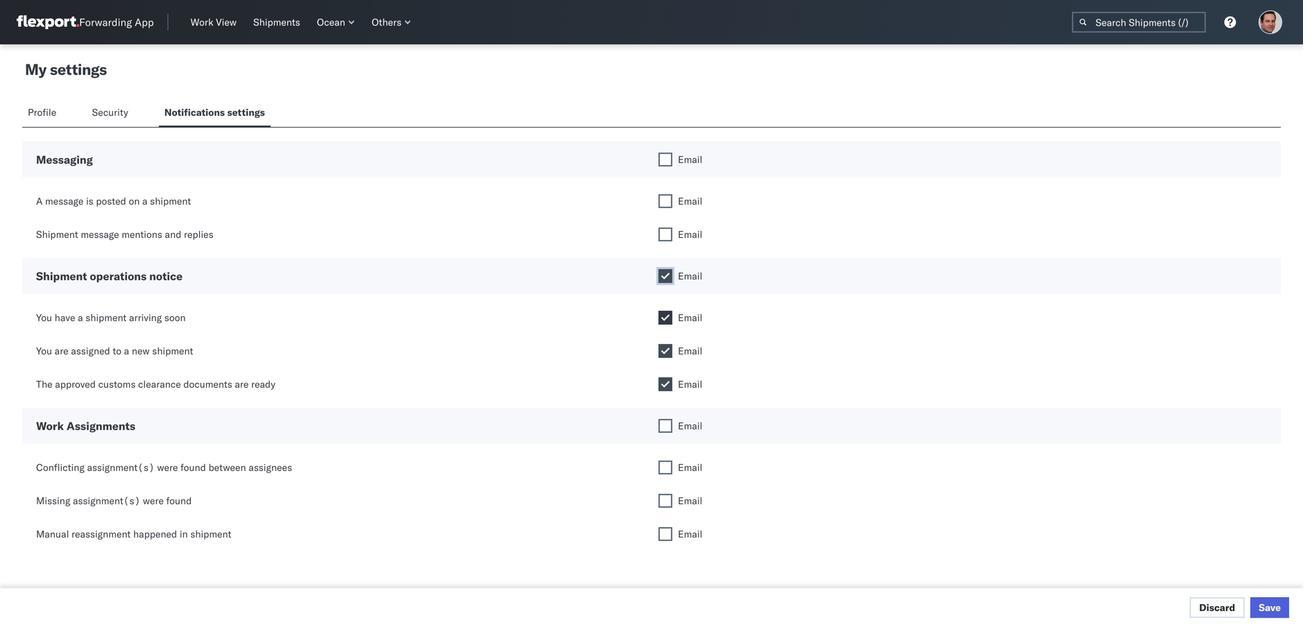 Task type: locate. For each thing, give the bounding box(es) containing it.
new
[[132, 345, 150, 357]]

1 vertical spatial message
[[81, 228, 119, 241]]

are left assigned on the left bottom of page
[[55, 345, 68, 357]]

security button
[[87, 100, 137, 127]]

0 vertical spatial work
[[191, 16, 213, 28]]

assignment(s) up missing assignment(s) were found
[[87, 462, 155, 474]]

work for work view
[[191, 16, 213, 28]]

settings right notifications
[[227, 106, 265, 118]]

work
[[191, 16, 213, 28], [36, 419, 64, 433]]

0 vertical spatial found
[[181, 462, 206, 474]]

0 vertical spatial settings
[[50, 60, 107, 79]]

email for the approved customs clearance documents are ready
[[678, 378, 703, 390]]

shipment right new
[[152, 345, 193, 357]]

notifications
[[164, 106, 225, 118]]

1 vertical spatial found
[[166, 495, 192, 507]]

1 vertical spatial shipment
[[36, 269, 87, 283]]

2 email from the top
[[678, 195, 703, 207]]

assignment(s)
[[87, 462, 155, 474], [73, 495, 140, 507]]

a right on
[[142, 195, 148, 207]]

you up the the
[[36, 345, 52, 357]]

5 email from the top
[[678, 312, 703, 324]]

settings
[[50, 60, 107, 79], [227, 106, 265, 118]]

2 you from the top
[[36, 345, 52, 357]]

1 vertical spatial a
[[78, 312, 83, 324]]

8 email from the top
[[678, 420, 703, 432]]

3 email from the top
[[678, 228, 703, 241]]

conflicting assignment(s) were found between assignees
[[36, 462, 292, 474]]

work down the the
[[36, 419, 64, 433]]

shipment down a
[[36, 228, 78, 241]]

to
[[113, 345, 122, 357]]

shipment up you are assigned to a new shipment
[[86, 312, 127, 324]]

email
[[678, 153, 703, 166], [678, 195, 703, 207], [678, 228, 703, 241], [678, 270, 703, 282], [678, 312, 703, 324], [678, 345, 703, 357], [678, 378, 703, 390], [678, 420, 703, 432], [678, 462, 703, 474], [678, 495, 703, 507], [678, 528, 703, 540]]

missing assignment(s) were found
[[36, 495, 192, 507]]

2 shipment from the top
[[36, 269, 87, 283]]

found for missing assignment(s) were found
[[166, 495, 192, 507]]

1 horizontal spatial work
[[191, 16, 213, 28]]

forwarding app link
[[17, 15, 154, 29]]

found up in
[[166, 495, 192, 507]]

manual reassignment happened in shipment
[[36, 528, 231, 540]]

a right to
[[124, 345, 129, 357]]

mentions
[[122, 228, 162, 241]]

shipment
[[150, 195, 191, 207], [86, 312, 127, 324], [152, 345, 193, 357], [190, 528, 231, 540]]

shipments link
[[248, 13, 306, 31]]

settings inside button
[[227, 106, 265, 118]]

email for you are assigned to a new shipment
[[678, 345, 703, 357]]

reassignment
[[72, 528, 131, 540]]

save
[[1259, 602, 1281, 614]]

1 vertical spatial you
[[36, 345, 52, 357]]

between
[[209, 462, 246, 474]]

1 vertical spatial are
[[235, 378, 249, 390]]

flexport. image
[[17, 15, 79, 29]]

None checkbox
[[659, 153, 673, 167], [659, 194, 673, 208], [659, 269, 673, 283], [659, 344, 673, 358], [659, 378, 673, 392], [659, 419, 673, 433], [659, 494, 673, 508], [659, 153, 673, 167], [659, 194, 673, 208], [659, 269, 673, 283], [659, 344, 673, 358], [659, 378, 673, 392], [659, 419, 673, 433], [659, 494, 673, 508]]

9 email from the top
[[678, 462, 703, 474]]

email for work assignments
[[678, 420, 703, 432]]

shipment message mentions and replies
[[36, 228, 214, 241]]

were for conflicting
[[157, 462, 178, 474]]

1 vertical spatial assignment(s)
[[73, 495, 140, 507]]

1 email from the top
[[678, 153, 703, 166]]

forwarding
[[79, 16, 132, 29]]

are
[[55, 345, 68, 357], [235, 378, 249, 390]]

work for work assignments
[[36, 419, 64, 433]]

assignment(s) up reassignment
[[73, 495, 140, 507]]

0 horizontal spatial work
[[36, 419, 64, 433]]

1 horizontal spatial a
[[124, 345, 129, 357]]

profile button
[[22, 100, 64, 127]]

are left ready
[[235, 378, 249, 390]]

0 vertical spatial are
[[55, 345, 68, 357]]

is
[[86, 195, 93, 207]]

settings for notifications settings
[[227, 106, 265, 118]]

message
[[45, 195, 84, 207], [81, 228, 119, 241]]

2 horizontal spatial a
[[142, 195, 148, 207]]

shipment up have
[[36, 269, 87, 283]]

6 email from the top
[[678, 345, 703, 357]]

0 horizontal spatial are
[[55, 345, 68, 357]]

shipment operations notice
[[36, 269, 183, 283]]

0 horizontal spatial settings
[[50, 60, 107, 79]]

have
[[55, 312, 75, 324]]

notifications settings button
[[159, 100, 271, 127]]

discard
[[1200, 602, 1236, 614]]

2 vertical spatial a
[[124, 345, 129, 357]]

in
[[180, 528, 188, 540]]

7 email from the top
[[678, 378, 703, 390]]

settings right my
[[50, 60, 107, 79]]

message right a
[[45, 195, 84, 207]]

0 vertical spatial message
[[45, 195, 84, 207]]

shipment right in
[[190, 528, 231, 540]]

security
[[92, 106, 128, 118]]

1 shipment from the top
[[36, 228, 78, 241]]

were left between
[[157, 462, 178, 474]]

assigned
[[71, 345, 110, 357]]

manual
[[36, 528, 69, 540]]

Search Shipments (/) text field
[[1073, 12, 1206, 33]]

you
[[36, 312, 52, 324], [36, 345, 52, 357]]

message down is
[[81, 228, 119, 241]]

email for shipment operations notice
[[678, 270, 703, 282]]

1 vertical spatial settings
[[227, 106, 265, 118]]

assignment(s) for missing
[[73, 495, 140, 507]]

0 vertical spatial assignment(s)
[[87, 462, 155, 474]]

email for conflicting assignment(s) were found between assignees
[[678, 462, 703, 474]]

notifications settings
[[164, 106, 265, 118]]

forwarding app
[[79, 16, 154, 29]]

1 you from the top
[[36, 312, 52, 324]]

missing
[[36, 495, 70, 507]]

email for shipment message mentions and replies
[[678, 228, 703, 241]]

0 vertical spatial you
[[36, 312, 52, 324]]

were
[[157, 462, 178, 474], [143, 495, 164, 507]]

and
[[165, 228, 181, 241]]

4 email from the top
[[678, 270, 703, 282]]

1 vertical spatial were
[[143, 495, 164, 507]]

work left view
[[191, 16, 213, 28]]

None checkbox
[[659, 228, 673, 242], [659, 311, 673, 325], [659, 461, 673, 475], [659, 528, 673, 541], [659, 228, 673, 242], [659, 311, 673, 325], [659, 461, 673, 475], [659, 528, 673, 541]]

shipment
[[36, 228, 78, 241], [36, 269, 87, 283]]

a
[[142, 195, 148, 207], [78, 312, 83, 324], [124, 345, 129, 357]]

operations
[[90, 269, 147, 283]]

conflicting
[[36, 462, 85, 474]]

found
[[181, 462, 206, 474], [166, 495, 192, 507]]

found left between
[[181, 462, 206, 474]]

a message is posted on a shipment
[[36, 195, 191, 207]]

11 email from the top
[[678, 528, 703, 540]]

1 vertical spatial work
[[36, 419, 64, 433]]

shipments
[[253, 16, 300, 28]]

approved
[[55, 378, 96, 390]]

you left have
[[36, 312, 52, 324]]

settings for my settings
[[50, 60, 107, 79]]

were up happened on the bottom left of the page
[[143, 495, 164, 507]]

10 email from the top
[[678, 495, 703, 507]]

a right have
[[78, 312, 83, 324]]

0 vertical spatial shipment
[[36, 228, 78, 241]]

1 horizontal spatial settings
[[227, 106, 265, 118]]

0 vertical spatial were
[[157, 462, 178, 474]]



Task type: describe. For each thing, give the bounding box(es) containing it.
message for a
[[45, 195, 84, 207]]

you are assigned to a new shipment
[[36, 345, 193, 357]]

shipment for shipment message mentions and replies
[[36, 228, 78, 241]]

view
[[216, 16, 237, 28]]

email for a message is posted on a shipment
[[678, 195, 703, 207]]

a
[[36, 195, 43, 207]]

posted
[[96, 195, 126, 207]]

clearance
[[138, 378, 181, 390]]

work view link
[[185, 13, 242, 31]]

customs
[[98, 378, 136, 390]]

ocean button
[[311, 13, 361, 31]]

save button
[[1251, 598, 1290, 619]]

documents
[[184, 378, 232, 390]]

happened
[[133, 528, 177, 540]]

0 horizontal spatial a
[[78, 312, 83, 324]]

email for manual reassignment happened in shipment
[[678, 528, 703, 540]]

1 horizontal spatial are
[[235, 378, 249, 390]]

shipment for shipment operations notice
[[36, 269, 87, 283]]

messaging
[[36, 153, 93, 167]]

ready
[[251, 378, 276, 390]]

others
[[372, 16, 402, 28]]

you for you are assigned to a new shipment
[[36, 345, 52, 357]]

on
[[129, 195, 140, 207]]

found for conflicting assignment(s) were found between assignees
[[181, 462, 206, 474]]

you have a shipment arriving soon
[[36, 312, 186, 324]]

you for you have a shipment arriving soon
[[36, 312, 52, 324]]

work view
[[191, 16, 237, 28]]

ocean
[[317, 16, 345, 28]]

arriving
[[129, 312, 162, 324]]

the
[[36, 378, 53, 390]]

app
[[135, 16, 154, 29]]

soon
[[164, 312, 186, 324]]

email for messaging
[[678, 153, 703, 166]]

work assignments
[[36, 419, 135, 433]]

were for missing
[[143, 495, 164, 507]]

notice
[[149, 269, 183, 283]]

my
[[25, 60, 46, 79]]

assignments
[[67, 419, 135, 433]]

replies
[[184, 228, 214, 241]]

message for shipment
[[81, 228, 119, 241]]

shipment up and
[[150, 195, 191, 207]]

the approved customs clearance documents are ready
[[36, 378, 276, 390]]

others button
[[366, 13, 417, 31]]

assignees
[[249, 462, 292, 474]]

assignment(s) for conflicting
[[87, 462, 155, 474]]

my settings
[[25, 60, 107, 79]]

email for missing assignment(s) were found
[[678, 495, 703, 507]]

profile
[[28, 106, 56, 118]]

0 vertical spatial a
[[142, 195, 148, 207]]

email for you have a shipment arriving soon
[[678, 312, 703, 324]]

discard button
[[1190, 598, 1246, 619]]



Task type: vqa. For each thing, say whether or not it's contained in the screenshot.
in
yes



